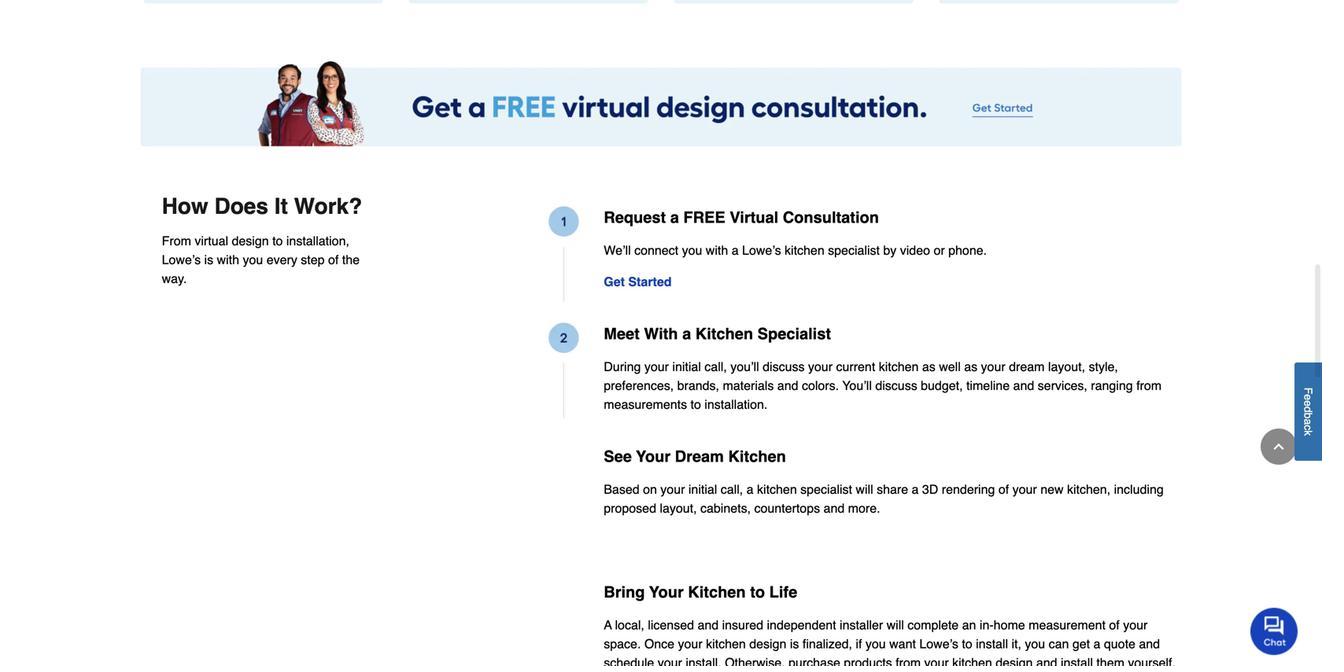 Task type: locate. For each thing, give the bounding box(es) containing it.
scroll to top element
[[1261, 429, 1297, 465]]

0 horizontal spatial as
[[923, 360, 936, 374]]

your up colors.
[[808, 360, 833, 374]]

call, up brands,
[[705, 360, 727, 374]]

you left every
[[243, 253, 263, 267]]

design down the it,
[[996, 635, 1033, 650]]

of inside based on your initial call, a kitchen specialist will share a 3d rendering of your new kitchen, including proposed layout, cabinets, countertops and more.
[[999, 483, 1009, 497]]

it
[[275, 194, 288, 219]]

lowe's down complete
[[920, 616, 959, 631]]

f
[[1302, 388, 1315, 395]]

and down dream
[[1014, 379, 1035, 393]]

is down virtual
[[204, 253, 213, 267]]

and inside based on your initial call, a kitchen specialist will share a 3d rendering of your new kitchen, including proposed layout, cabinets, countertops and more.
[[824, 502, 845, 516]]

preferences,
[[604, 379, 674, 393]]

does
[[214, 194, 268, 219]]

licensed
[[648, 597, 694, 612]]

0 horizontal spatial to
[[272, 234, 283, 249]]

during
[[604, 360, 641, 374]]

kitchen down insured
[[706, 616, 746, 631]]

your right on
[[661, 483, 685, 497]]

based on your initial call, a kitchen specialist will share a 3d rendering of your new kitchen, including proposed layout, cabinets, countertops and more.
[[604, 483, 1164, 516]]

lowe's inside from virtual design to installation, lowe's is with you every step of the way.
[[162, 253, 201, 267]]

kitchen
[[696, 325, 753, 343], [729, 448, 786, 466]]

1 vertical spatial specialist
[[801, 483, 853, 497]]

design up otherwise,
[[750, 616, 787, 631]]

as right well
[[965, 360, 978, 374]]

e up b
[[1302, 401, 1315, 407]]

consultation
[[783, 209, 879, 227]]

kitchen up you'll
[[696, 325, 753, 343]]

f e e d b a c k
[[1302, 388, 1315, 436]]

want
[[890, 616, 916, 631]]

design
[[232, 234, 269, 249], [750, 616, 787, 631], [996, 635, 1033, 650]]

0 vertical spatial install
[[976, 616, 1008, 631]]

and left more.
[[824, 502, 845, 516]]

0 horizontal spatial lowe's
[[162, 253, 201, 267]]

1 horizontal spatial will
[[887, 597, 904, 612]]

space.
[[604, 616, 641, 631]]

is
[[204, 253, 213, 267], [790, 616, 799, 631]]

1 vertical spatial from
[[896, 635, 921, 650]]

free
[[684, 209, 726, 227]]

kitchen up countertops
[[757, 483, 797, 497]]

initial up brands,
[[673, 360, 701, 374]]

how does it work?
[[162, 194, 362, 219]]

0 vertical spatial will
[[856, 483, 874, 497]]

of up quote
[[1110, 597, 1120, 612]]

lowe's
[[742, 243, 781, 258], [162, 253, 201, 267], [920, 616, 959, 631]]

1 vertical spatial will
[[887, 597, 904, 612]]

discuss right you'll
[[876, 379, 918, 393]]

1 vertical spatial is
[[790, 616, 799, 631]]

design and order your custom countertops online. get started. image
[[939, 0, 1179, 4]]

0 vertical spatial from
[[1137, 379, 1162, 393]]

from inside a local, licensed and insured independent installer will complete an in-home measurement of your space. once your kitchen design is finalized, if you want lowe's to install it, you can get a quote and schedule your install. otherwise, purchase products from your kitchen design and install them yourself.
[[896, 635, 921, 650]]

complete
[[908, 597, 959, 612]]

you inside from virtual design to installation, lowe's is with you every step of the way.
[[243, 253, 263, 267]]

0 horizontal spatial with
[[217, 253, 239, 267]]

take lowe's kitchen style quiz to discover your style. get started. image
[[143, 0, 383, 4]]

1 vertical spatial initial
[[689, 483, 717, 497]]

as
[[923, 360, 936, 374], [965, 360, 978, 374]]

get
[[1073, 616, 1090, 631]]

and up the 'yourself.'
[[1139, 616, 1160, 631]]

your
[[636, 448, 671, 466]]

initial inside during your initial call, you'll discuss your current kitchen as well as your dream layout, style, preferences, brands, materials and colors. you'll discuss budget, timeline and services, ranging from measurements to installation.
[[673, 360, 701, 374]]

2 horizontal spatial to
[[962, 616, 973, 631]]

from
[[162, 234, 191, 249]]

with
[[644, 325, 678, 343]]

kitchen right current
[[879, 360, 919, 374]]

0 vertical spatial initial
[[673, 360, 701, 374]]

2 e from the top
[[1302, 401, 1315, 407]]

1 horizontal spatial layout,
[[1049, 360, 1086, 374]]

and
[[778, 379, 799, 393], [1014, 379, 1035, 393], [824, 502, 845, 516], [698, 597, 719, 612], [1139, 616, 1160, 631], [1037, 635, 1058, 650]]

0 vertical spatial specialist
[[828, 243, 880, 258]]

design down does
[[232, 234, 269, 249]]

home
[[994, 597, 1026, 612]]

can
[[1049, 616, 1069, 631]]

your left new
[[1013, 483, 1037, 497]]

a left free
[[670, 209, 679, 227]]

f e e d b a c k button
[[1295, 363, 1323, 461]]

installation,
[[286, 234, 349, 249]]

0 horizontal spatial install
[[976, 616, 1008, 631]]

specialist left 'by' at the top right of page
[[828, 243, 880, 258]]

1 vertical spatial of
[[999, 483, 1009, 497]]

to up every
[[272, 234, 283, 249]]

a
[[670, 209, 679, 227], [732, 243, 739, 258], [683, 325, 691, 343], [1302, 419, 1315, 425], [747, 483, 754, 497], [912, 483, 919, 497], [1094, 616, 1101, 631]]

1 vertical spatial install
[[1061, 635, 1093, 650]]

1 horizontal spatial as
[[965, 360, 978, 374]]

1 horizontal spatial discuss
[[876, 379, 918, 393]]

initial
[[673, 360, 701, 374], [689, 483, 717, 497]]

a up k
[[1302, 419, 1315, 425]]

to down brands,
[[691, 398, 701, 412]]

from inside during your initial call, you'll discuss your current kitchen as well as your dream layout, style, preferences, brands, materials and colors. you'll discuss budget, timeline and services, ranging from measurements to installation.
[[1137, 379, 1162, 393]]

0 horizontal spatial from
[[896, 635, 921, 650]]

in-
[[980, 597, 994, 612]]

specialist up more.
[[801, 483, 853, 497]]

get started link
[[604, 275, 672, 289]]

1 horizontal spatial from
[[1137, 379, 1162, 393]]

brands,
[[678, 379, 720, 393]]

your up timeline
[[981, 360, 1006, 374]]

finalized,
[[803, 616, 853, 631]]

0 horizontal spatial is
[[204, 253, 213, 267]]

install down in-
[[976, 616, 1008, 631]]

layout, inside during your initial call, you'll discuss your current kitchen as well as your dream layout, style, preferences, brands, materials and colors. you'll discuss budget, timeline and services, ranging from measurements to installation.
[[1049, 360, 1086, 374]]

e up d
[[1302, 395, 1315, 401]]

1 vertical spatial design
[[750, 616, 787, 631]]

and left colors.
[[778, 379, 799, 393]]

1 horizontal spatial lowe's
[[742, 243, 781, 258]]

1 horizontal spatial to
[[691, 398, 701, 412]]

1 vertical spatial discuss
[[876, 379, 918, 393]]

1 vertical spatial kitchen
[[729, 448, 786, 466]]

is inside a local, licensed and insured independent installer will complete an in-home measurement of your space. once your kitchen design is finalized, if you want lowe's to install it, you can get a quote and schedule your install. otherwise, purchase products from your kitchen design and install them yourself.
[[790, 616, 799, 631]]

a right get
[[1094, 616, 1101, 631]]

discuss down specialist
[[763, 360, 805, 374]]

of for based on your initial call, a kitchen specialist will share a 3d rendering of your new kitchen, including proposed layout, cabinets, countertops and more.
[[999, 483, 1009, 497]]

1 horizontal spatial of
[[999, 483, 1009, 497]]

kitchen down consultation
[[785, 243, 825, 258]]

specialist
[[828, 243, 880, 258], [801, 483, 853, 497]]

1 vertical spatial call,
[[721, 483, 743, 497]]

specialist for request a free virtual consultation
[[828, 243, 880, 258]]

is down independent
[[790, 616, 799, 631]]

from right 'ranging'
[[1137, 379, 1162, 393]]

initial up cabinets,
[[689, 483, 717, 497]]

layout, inside based on your initial call, a kitchen specialist will share a 3d rendering of your new kitchen, including proposed layout, cabinets, countertops and more.
[[660, 502, 697, 516]]

and down 'can'
[[1037, 635, 1058, 650]]

2 horizontal spatial design
[[996, 635, 1033, 650]]

materials
[[723, 379, 774, 393]]

0 vertical spatial is
[[204, 253, 213, 267]]

1 vertical spatial layout,
[[660, 502, 697, 516]]

if
[[856, 616, 862, 631]]

2 vertical spatial design
[[996, 635, 1033, 650]]

2 horizontal spatial of
[[1110, 597, 1120, 612]]

your
[[645, 360, 669, 374], [808, 360, 833, 374], [981, 360, 1006, 374], [661, 483, 685, 497], [1013, 483, 1037, 497], [1124, 597, 1148, 612], [678, 616, 703, 631], [658, 635, 682, 650], [925, 635, 949, 650]]

kitchen down installation.
[[729, 448, 786, 466]]

lowe's down from
[[162, 253, 201, 267]]

to inside from virtual design to installation, lowe's is with you every step of the way.
[[272, 234, 283, 249]]

you right the it,
[[1025, 616, 1046, 631]]

0 horizontal spatial discuss
[[763, 360, 805, 374]]

local,
[[615, 597, 645, 612]]

you
[[682, 243, 702, 258], [243, 253, 263, 267], [866, 616, 886, 631], [1025, 616, 1046, 631]]

step
[[301, 253, 325, 267]]

a down request a free virtual consultation
[[732, 243, 739, 258]]

with
[[706, 243, 728, 258], [217, 253, 239, 267]]

of right rendering
[[999, 483, 1009, 497]]

call, up cabinets,
[[721, 483, 743, 497]]

you right if
[[866, 616, 886, 631]]

0 vertical spatial of
[[328, 253, 339, 267]]

style,
[[1089, 360, 1119, 374]]

2 vertical spatial to
[[962, 616, 973, 631]]

0 horizontal spatial design
[[232, 234, 269, 249]]

measurement
[[1029, 597, 1106, 612]]

services,
[[1038, 379, 1088, 393]]

will up the want
[[887, 597, 904, 612]]

1 vertical spatial to
[[691, 398, 701, 412]]

an icon of the number 2. image
[[404, 323, 579, 419]]

kitchen
[[785, 243, 825, 258], [879, 360, 919, 374], [757, 483, 797, 497], [706, 616, 746, 631], [953, 635, 993, 650]]

get started
[[604, 275, 672, 289]]

share
[[877, 483, 909, 497]]

layout, up services,
[[1049, 360, 1086, 374]]

your down "once"
[[658, 635, 682, 650]]

of left the
[[328, 253, 339, 267]]

install
[[976, 616, 1008, 631], [1061, 635, 1093, 650]]

how
[[162, 194, 208, 219]]

layout, left cabinets,
[[660, 502, 697, 516]]

will
[[856, 483, 874, 497], [887, 597, 904, 612]]

0 vertical spatial kitchen
[[696, 325, 753, 343]]

1 as from the left
[[923, 360, 936, 374]]

specialist for see your dream kitchen
[[801, 483, 853, 497]]

specialist inside based on your initial call, a kitchen specialist will share a 3d rendering of your new kitchen, including proposed layout, cabinets, countertops and more.
[[801, 483, 853, 497]]

as left well
[[923, 360, 936, 374]]

you'll
[[843, 379, 872, 393]]

on
[[643, 483, 657, 497]]

0 horizontal spatial will
[[856, 483, 874, 497]]

will up more.
[[856, 483, 874, 497]]

0 vertical spatial design
[[232, 234, 269, 249]]

lowe's down virtual
[[742, 243, 781, 258]]

lowe's for a
[[742, 243, 781, 258]]

install down get
[[1061, 635, 1093, 650]]

2 horizontal spatial lowe's
[[920, 616, 959, 631]]

layout,
[[1049, 360, 1086, 374], [660, 502, 697, 516]]

discuss
[[763, 360, 805, 374], [876, 379, 918, 393]]

0 horizontal spatial of
[[328, 253, 339, 267]]

get a free virtual design consultation. get started. image
[[140, 58, 1182, 147]]

with down free
[[706, 243, 728, 258]]

kitchen down an on the bottom right of the page
[[953, 635, 993, 650]]

with down virtual
[[217, 253, 239, 267]]

and left insured
[[698, 597, 719, 612]]

call, inside during your initial call, you'll discuss your current kitchen as well as your dream layout, style, preferences, brands, materials and colors. you'll discuss budget, timeline and services, ranging from measurements to installation.
[[705, 360, 727, 374]]

2 vertical spatial of
[[1110, 597, 1120, 612]]

0 vertical spatial call,
[[705, 360, 727, 374]]

to down an on the bottom right of the page
[[962, 616, 973, 631]]

request
[[604, 209, 666, 227]]

of inside a local, licensed and insured independent installer will complete an in-home measurement of your space. once your kitchen design is finalized, if you want lowe's to install it, you can get a quote and schedule your install. otherwise, purchase products from your kitchen design and install them yourself.
[[1110, 597, 1120, 612]]

0 vertical spatial layout,
[[1049, 360, 1086, 374]]

c
[[1302, 425, 1315, 431]]

your up install.
[[678, 616, 703, 631]]

0 vertical spatial to
[[272, 234, 283, 249]]

chat invite button image
[[1251, 608, 1299, 656]]

1 horizontal spatial is
[[790, 616, 799, 631]]

0 horizontal spatial layout,
[[660, 502, 697, 516]]

your up preferences,
[[645, 360, 669, 374]]

lowe's for does
[[162, 253, 201, 267]]

based
[[604, 483, 640, 497]]

from down the want
[[896, 635, 921, 650]]



Task type: vqa. For each thing, say whether or not it's contained in the screenshot.
first e from the top of the F e e d b a c k
yes



Task type: describe. For each thing, give the bounding box(es) containing it.
request a free virtual consultation
[[604, 209, 879, 227]]

the
[[342, 253, 360, 267]]

installer
[[840, 597, 883, 612]]

kitchen for a
[[696, 325, 753, 343]]

kitchen,
[[1067, 483, 1111, 497]]

countertops
[[755, 502, 820, 516]]

a
[[604, 597, 612, 612]]

lowe's inside a local, licensed and insured independent installer will complete an in-home measurement of your space. once your kitchen design is finalized, if you want lowe's to install it, you can get a quote and schedule your install. otherwise, purchase products from your kitchen design and install them yourself.
[[920, 616, 959, 631]]

current
[[836, 360, 876, 374]]

k
[[1302, 431, 1315, 436]]

will inside based on your initial call, a kitchen specialist will share a 3d rendering of your new kitchen, including proposed layout, cabinets, countertops and more.
[[856, 483, 874, 497]]

cabinets,
[[701, 502, 751, 516]]

them
[[1097, 635, 1125, 650]]

timeline
[[967, 379, 1010, 393]]

you'll
[[731, 360, 759, 374]]

from virtual design to installation, lowe's is with you every step of the way.
[[162, 234, 360, 286]]

we'll
[[604, 243, 631, 258]]

is inside from virtual design to installation, lowe's is with you every step of the way.
[[204, 253, 213, 267]]

of inside from virtual design to installation, lowe's is with you every step of the way.
[[328, 253, 339, 267]]

1 horizontal spatial design
[[750, 616, 787, 631]]

budget,
[[921, 379, 963, 393]]

initial inside based on your initial call, a kitchen specialist will share a 3d rendering of your new kitchen, including proposed layout, cabinets, countertops and more.
[[689, 483, 717, 497]]

schedule
[[604, 635, 654, 650]]

otherwise,
[[725, 635, 785, 650]]

it,
[[1012, 616, 1022, 631]]

connect
[[635, 243, 679, 258]]

way.
[[162, 272, 187, 286]]

kitchen inside based on your initial call, a kitchen specialist will share a 3d rendering of your new kitchen, including proposed layout, cabinets, countertops and more.
[[757, 483, 797, 497]]

see
[[604, 448, 632, 466]]

video
[[900, 243, 931, 258]]

started
[[629, 275, 672, 289]]

by
[[884, 243, 897, 258]]

with inside from virtual design to installation, lowe's is with you every step of the way.
[[217, 253, 239, 267]]

0 vertical spatial discuss
[[763, 360, 805, 374]]

1 horizontal spatial with
[[706, 243, 728, 258]]

2 as from the left
[[965, 360, 978, 374]]

purchase
[[789, 635, 841, 650]]

including
[[1114, 483, 1164, 497]]

every
[[267, 253, 297, 267]]

call, inside based on your initial call, a kitchen specialist will share a 3d rendering of your new kitchen, including proposed layout, cabinets, countertops and more.
[[721, 483, 743, 497]]

get
[[604, 275, 625, 289]]

chevron up image
[[1271, 439, 1287, 455]]

an
[[963, 597, 977, 612]]

your down complete
[[925, 635, 949, 650]]

you down free
[[682, 243, 702, 258]]

your up quote
[[1124, 597, 1148, 612]]

virtual
[[195, 234, 228, 249]]

stay on budget with lowe's kitchen estimator. get started. image
[[409, 0, 649, 4]]

to inside during your initial call, you'll discuss your current kitchen as well as your dream layout, style, preferences, brands, materials and colors. you'll discuss budget, timeline and services, ranging from measurements to installation.
[[691, 398, 701, 412]]

meet with a kitchen specialist
[[604, 325, 831, 343]]

colors.
[[802, 379, 839, 393]]

we'll connect you with a lowe's kitchen specialist by video or phone.
[[604, 243, 987, 258]]

work?
[[294, 194, 362, 219]]

insured
[[722, 597, 764, 612]]

see your dream kitchen
[[604, 448, 786, 466]]

independent
[[767, 597, 837, 612]]

a right 'with'
[[683, 325, 691, 343]]

to inside a local, licensed and insured independent installer will complete an in-home measurement of your space. once your kitchen design is finalized, if you want lowe's to install it, you can get a quote and schedule your install. otherwise, purchase products from your kitchen design and install them yourself.
[[962, 616, 973, 631]]

a inside a local, licensed and insured independent installer will complete an in-home measurement of your space. once your kitchen design is finalized, if you want lowe's to install it, you can get a quote and schedule your install. otherwise, purchase products from your kitchen design and install them yourself.
[[1094, 616, 1101, 631]]

rendering
[[942, 483, 995, 497]]

meet
[[604, 325, 640, 343]]

a local, licensed and insured independent installer will complete an in-home measurement of your space. once your kitchen design is finalized, if you want lowe's to install it, you can get a quote and schedule your install. otherwise, purchase products from your kitchen design and install them yourself.
[[604, 597, 1176, 650]]

an icon of the number 1. image
[[404, 207, 579, 303]]

products
[[844, 635, 892, 650]]

plan your design with lowe's kitchen visualizer. get started. image
[[674, 0, 914, 4]]

during your initial call, you'll discuss your current kitchen as well as your dream layout, style, preferences, brands, materials and colors. you'll discuss budget, timeline and services, ranging from measurements to installation.
[[604, 360, 1162, 412]]

once
[[645, 616, 675, 631]]

quote
[[1104, 616, 1136, 631]]

kitchen for dream
[[729, 448, 786, 466]]

will inside a local, licensed and insured independent installer will complete an in-home measurement of your space. once your kitchen design is finalized, if you want lowe's to install it, you can get a quote and schedule your install. otherwise, purchase products from your kitchen design and install them yourself.
[[887, 597, 904, 612]]

more.
[[848, 502, 881, 516]]

dream
[[675, 448, 724, 466]]

or
[[934, 243, 945, 258]]

3d
[[923, 483, 939, 497]]

phone.
[[949, 243, 987, 258]]

proposed
[[604, 502, 657, 516]]

b
[[1302, 413, 1315, 419]]

specialist
[[758, 325, 831, 343]]

dream
[[1009, 360, 1045, 374]]

install.
[[686, 635, 722, 650]]

measurements
[[604, 398, 687, 412]]

a left 3d
[[912, 483, 919, 497]]

ranging
[[1091, 379, 1133, 393]]

kitchen inside during your initial call, you'll discuss your current kitchen as well as your dream layout, style, preferences, brands, materials and colors. you'll discuss budget, timeline and services, ranging from measurements to installation.
[[879, 360, 919, 374]]

a inside button
[[1302, 419, 1315, 425]]

yourself.
[[1128, 635, 1176, 650]]

a up cabinets,
[[747, 483, 754, 497]]

well
[[939, 360, 961, 374]]

d
[[1302, 407, 1315, 413]]

new
[[1041, 483, 1064, 497]]

of for a local, licensed and insured independent installer will complete an in-home measurement of your space. once your kitchen design is finalized, if you want lowe's to install it, you can get a quote and schedule your install. otherwise, purchase products from your kitchen design and install them yourself.
[[1110, 597, 1120, 612]]

installation.
[[705, 398, 768, 412]]

1 e from the top
[[1302, 395, 1315, 401]]

1 horizontal spatial install
[[1061, 635, 1093, 650]]

design inside from virtual design to installation, lowe's is with you every step of the way.
[[232, 234, 269, 249]]



